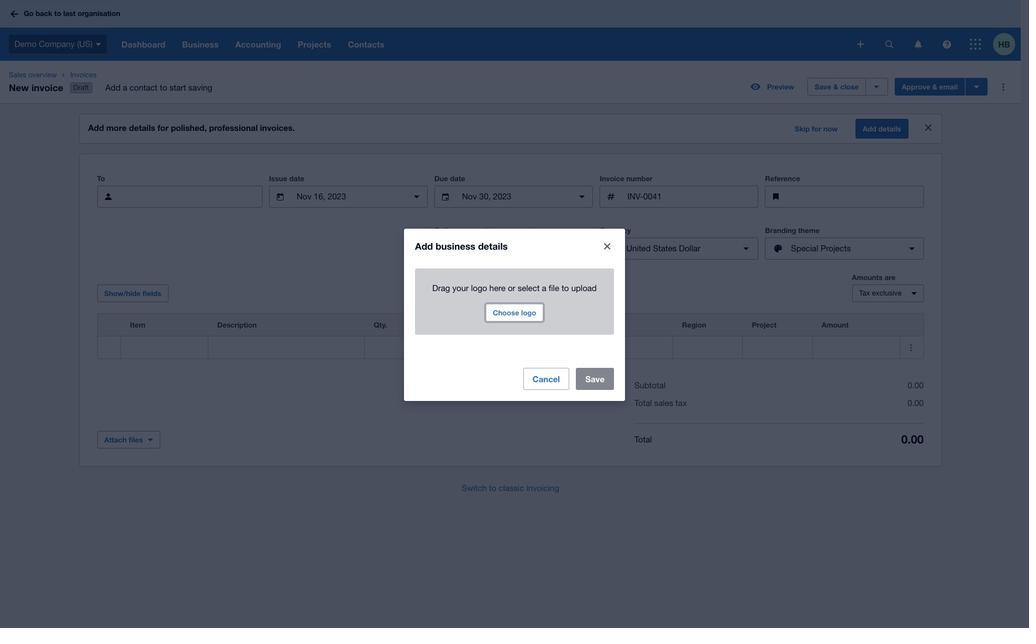 Task type: locate. For each thing, give the bounding box(es) containing it.
sales overview link
[[4, 70, 61, 81]]

Amount field
[[813, 337, 900, 358]]

branding theme
[[765, 226, 820, 235]]

switch to classic invoicing
[[462, 484, 559, 493]]

logo up account
[[521, 308, 536, 317]]

switch
[[462, 484, 487, 493]]

more date options image for due date
[[571, 186, 593, 208]]

tax inside popup button
[[859, 289, 870, 297]]

drag your logo here or select a file to upload
[[432, 283, 597, 293]]

skip for now button
[[788, 120, 845, 138]]

save left "close"
[[815, 82, 832, 91]]

add inside dialog
[[415, 240, 433, 252]]

issue date
[[269, 174, 304, 183]]

save inside button
[[586, 374, 605, 384]]

add for add
[[471, 242, 485, 251]]

special projects
[[791, 244, 851, 253]]

price
[[421, 321, 438, 330]]

skip for now
[[795, 124, 838, 133]]

your
[[453, 283, 469, 293]]

demo
[[14, 39, 37, 49]]

1 & from the left
[[834, 82, 838, 91]]

new
[[9, 82, 29, 93]]

add left none
[[415, 240, 433, 252]]

1 total from the top
[[635, 399, 652, 408]]

total down subtotal
[[635, 399, 652, 408]]

0 vertical spatial total
[[635, 399, 652, 408]]

for left now
[[812, 124, 821, 133]]

0 vertical spatial save
[[815, 82, 832, 91]]

tax down 'amounts'
[[859, 289, 870, 297]]

1 horizontal spatial tax
[[859, 289, 870, 297]]

svg image
[[11, 10, 18, 17]]

0.00 for total sales tax
[[908, 399, 924, 408]]

add inside "button"
[[863, 124, 877, 133]]

to inside add business details dialog
[[562, 283, 569, 293]]

choose logo button
[[486, 304, 544, 321]]

0 horizontal spatial more date options image
[[406, 186, 428, 208]]

to left last
[[54, 9, 61, 18]]

here
[[490, 283, 506, 293]]

tax for tax exclusive
[[859, 289, 870, 297]]

save button
[[576, 368, 614, 390]]

attach files
[[104, 436, 143, 444]]

tax
[[859, 289, 870, 297], [595, 321, 607, 330]]

to
[[54, 9, 61, 18], [160, 83, 167, 92], [562, 283, 569, 293], [489, 484, 497, 493]]

2 date from the left
[[450, 174, 465, 183]]

add down payments
[[471, 242, 485, 251]]

1 horizontal spatial details
[[478, 240, 508, 252]]

& left email
[[933, 82, 937, 91]]

Description text field
[[208, 337, 364, 358]]

save right cancel
[[586, 374, 605, 384]]

2 horizontal spatial details
[[879, 124, 901, 133]]

last
[[63, 9, 76, 18]]

add
[[105, 83, 121, 92], [88, 123, 104, 133], [863, 124, 877, 133], [415, 240, 433, 252], [471, 242, 485, 251]]

choose logo
[[493, 308, 536, 317]]

company
[[39, 39, 75, 49]]

amounts
[[852, 273, 883, 282]]

special
[[791, 244, 819, 253]]

qty.
[[374, 321, 387, 330]]

tax inside invoice line item list element
[[595, 321, 607, 330]]

preview
[[767, 82, 794, 91]]

save inside button
[[815, 82, 832, 91]]

0 horizontal spatial logo
[[471, 283, 487, 293]]

new invoice
[[9, 82, 63, 93]]

0 vertical spatial a
[[123, 83, 127, 92]]

0 horizontal spatial details
[[129, 123, 155, 133]]

to right the file
[[562, 283, 569, 293]]

2 vertical spatial 0.00
[[901, 433, 924, 447]]

1 vertical spatial a
[[542, 283, 546, 293]]

attach
[[104, 436, 127, 444]]

total down total sales tax on the right of page
[[635, 435, 652, 444]]

0 vertical spatial 0.00
[[908, 381, 924, 390]]

drag
[[432, 283, 450, 293]]

skip
[[795, 124, 810, 133]]

details inside "button"
[[879, 124, 901, 133]]

total
[[635, 399, 652, 408], [635, 435, 652, 444]]

0 horizontal spatial for
[[158, 123, 169, 133]]

to left start
[[160, 83, 167, 92]]

invoice number element
[[600, 186, 759, 208]]

due
[[434, 174, 448, 183]]

start
[[170, 83, 186, 92]]

a left the file
[[542, 283, 546, 293]]

2 total from the top
[[635, 435, 652, 444]]

1 horizontal spatial date
[[450, 174, 465, 183]]

add more details for polished, professional invoices.
[[88, 123, 295, 133]]

choose
[[493, 308, 519, 317]]

2 & from the left
[[933, 82, 937, 91]]

approve & email
[[902, 82, 958, 91]]

1 horizontal spatial for
[[812, 124, 821, 133]]

select
[[518, 283, 540, 293]]

add for add a contact to start saving
[[105, 83, 121, 92]]

add right now
[[863, 124, 877, 133]]

0 vertical spatial tax
[[859, 289, 870, 297]]

navigation
[[113, 28, 850, 61]]

0 horizontal spatial a
[[123, 83, 127, 92]]

& left "close"
[[834, 82, 838, 91]]

add for add details
[[863, 124, 877, 133]]

payments
[[458, 226, 492, 235]]

details for add business details
[[478, 240, 508, 252]]

date right due
[[450, 174, 465, 183]]

a left contact
[[123, 83, 127, 92]]

a
[[123, 83, 127, 92], [542, 283, 546, 293]]

add left contact
[[105, 83, 121, 92]]

tax
[[676, 399, 687, 408]]

details inside dialog
[[478, 240, 508, 252]]

sales
[[9, 71, 26, 79]]

invoice
[[600, 174, 624, 183]]

0 horizontal spatial save
[[586, 374, 605, 384]]

to inside 'button'
[[489, 484, 497, 493]]

attach files button
[[97, 431, 160, 449]]

demo company (us)
[[14, 39, 93, 49]]

logo
[[471, 283, 487, 293], [521, 308, 536, 317]]

saving
[[188, 83, 212, 92]]

date
[[289, 174, 304, 183], [450, 174, 465, 183]]

more date options image
[[406, 186, 428, 208], [571, 186, 593, 208]]

save
[[815, 82, 832, 91], [586, 374, 605, 384]]

add for add business details
[[415, 240, 433, 252]]

add inside button
[[471, 242, 485, 251]]

invoice
[[31, 82, 63, 93]]

1 horizontal spatial a
[[542, 283, 546, 293]]

now
[[823, 124, 838, 133]]

date for due date
[[450, 174, 465, 183]]

for
[[158, 123, 169, 133], [812, 124, 821, 133]]

1 horizontal spatial more date options image
[[571, 186, 593, 208]]

to
[[97, 174, 105, 183]]

0 horizontal spatial date
[[289, 174, 304, 183]]

1 horizontal spatial &
[[933, 82, 937, 91]]

1 horizontal spatial save
[[815, 82, 832, 91]]

to right switch
[[489, 484, 497, 493]]

none
[[434, 242, 455, 252]]

tax for tax rate
[[595, 321, 607, 330]]

0 horizontal spatial &
[[834, 82, 838, 91]]

2 more date options image from the left
[[571, 186, 593, 208]]

logo left here
[[471, 283, 487, 293]]

Due date text field
[[461, 186, 567, 207]]

1 vertical spatial tax
[[595, 321, 607, 330]]

1 vertical spatial 0.00
[[908, 399, 924, 408]]

united states dollar button
[[600, 238, 759, 260]]

& for close
[[834, 82, 838, 91]]

tax left rate
[[595, 321, 607, 330]]

0 horizontal spatial tax
[[595, 321, 607, 330]]

1 vertical spatial save
[[586, 374, 605, 384]]

for left polished,
[[158, 123, 169, 133]]

1 date from the left
[[289, 174, 304, 183]]

more date options image for issue date
[[406, 186, 428, 208]]

date right issue
[[289, 174, 304, 183]]

invoices link
[[66, 70, 221, 81]]

contact element
[[97, 186, 262, 208]]

&
[[834, 82, 838, 91], [933, 82, 937, 91]]

navigation inside hb banner
[[113, 28, 850, 61]]

tax rate
[[595, 321, 622, 330]]

details for add more details for polished, professional invoices.
[[129, 123, 155, 133]]

add left more
[[88, 123, 104, 133]]

1 vertical spatial total
[[635, 435, 652, 444]]

description
[[217, 321, 257, 330]]

go back to last organisation
[[24, 9, 120, 18]]

logo inside button
[[521, 308, 536, 317]]

svg image
[[970, 39, 981, 50], [885, 40, 894, 48], [915, 40, 922, 48], [943, 40, 951, 48], [857, 41, 864, 48], [95, 43, 101, 46]]

rate
[[609, 321, 622, 330]]

for inside 'button'
[[812, 124, 821, 133]]

1 vertical spatial logo
[[521, 308, 536, 317]]

1 horizontal spatial logo
[[521, 308, 536, 317]]

1 more date options image from the left
[[406, 186, 428, 208]]



Task type: describe. For each thing, give the bounding box(es) containing it.
close
[[840, 82, 859, 91]]

add business details dialog
[[404, 229, 625, 401]]

or
[[508, 283, 515, 293]]

add more details for polished, professional invoices. status
[[79, 114, 942, 143]]

add details button
[[856, 119, 908, 139]]

back
[[36, 9, 52, 18]]

invoice line item list element
[[97, 313, 924, 359]]

approve & email button
[[895, 78, 965, 96]]

& for email
[[933, 82, 937, 91]]

total for total sales tax
[[635, 399, 652, 408]]

states
[[653, 244, 677, 253]]

exclusive
[[872, 289, 902, 297]]

tax exclusive button
[[852, 285, 924, 302]]

preview button
[[744, 78, 801, 96]]

number
[[626, 174, 653, 183]]

To text field
[[124, 186, 262, 207]]

theme
[[798, 226, 820, 235]]

tax exclusive
[[859, 289, 902, 297]]

files
[[129, 436, 143, 444]]

classic
[[499, 484, 524, 493]]

fields
[[143, 289, 161, 298]]

issue
[[269, 174, 287, 183]]

currency
[[600, 226, 631, 235]]

overview
[[28, 71, 57, 79]]

show/hide fields button
[[97, 285, 168, 302]]

organisation
[[78, 9, 120, 18]]

email
[[939, 82, 958, 91]]

0.00 for subtotal
[[908, 381, 924, 390]]

file
[[549, 283, 559, 293]]

online payments
[[434, 226, 492, 235]]

hb
[[998, 39, 1010, 49]]

approve
[[902, 82, 931, 91]]

item
[[130, 321, 145, 330]]

contact
[[130, 83, 158, 92]]

date for issue date
[[289, 174, 304, 183]]

(us)
[[77, 39, 93, 49]]

reference
[[765, 174, 800, 183]]

business
[[436, 240, 476, 252]]

a inside dialog
[[542, 283, 546, 293]]

show/hide
[[104, 289, 141, 298]]

projects
[[821, 244, 851, 253]]

Quantity field
[[365, 337, 411, 358]]

professional
[[209, 123, 258, 133]]

branding
[[765, 226, 796, 235]]

draft
[[73, 84, 89, 92]]

amount
[[822, 321, 849, 330]]

invoices.
[[260, 123, 295, 133]]

project
[[752, 321, 777, 330]]

amounts are
[[852, 273, 896, 282]]

Invoice number text field
[[626, 186, 758, 207]]

0 vertical spatial logo
[[471, 283, 487, 293]]

Issue date text field
[[296, 186, 401, 207]]

add details
[[863, 124, 901, 133]]

polished,
[[171, 123, 207, 133]]

cancel
[[533, 374, 560, 384]]

total sales tax
[[635, 399, 687, 408]]

save & close
[[815, 82, 859, 91]]

special projects button
[[765, 238, 924, 260]]

invoicing
[[526, 484, 559, 493]]

invoices
[[70, 71, 97, 79]]

to inside hb banner
[[54, 9, 61, 18]]

close image
[[596, 235, 619, 257]]

cancel button
[[523, 368, 569, 390]]

Reference text field
[[792, 186, 923, 207]]

account
[[508, 321, 536, 330]]

sales
[[654, 399, 673, 408]]

invoice number
[[600, 174, 653, 183]]

are
[[885, 273, 896, 282]]

demo company (us) button
[[0, 28, 113, 61]]

save for save
[[586, 374, 605, 384]]

upload
[[571, 283, 597, 293]]

united
[[626, 244, 651, 253]]

save & close button
[[808, 78, 866, 96]]

add a contact to start saving
[[105, 83, 212, 92]]

hb banner
[[0, 0, 1021, 61]]

go back to last organisation link
[[7, 4, 127, 24]]

switch to classic invoicing button
[[453, 478, 568, 500]]

total for total
[[635, 435, 652, 444]]

svg image inside demo company (us) popup button
[[95, 43, 101, 46]]

united states dollar
[[626, 244, 701, 253]]

dollar
[[679, 244, 701, 253]]

add for add more details for polished, professional invoices.
[[88, 123, 104, 133]]

save for save & close
[[815, 82, 832, 91]]

hb button
[[993, 28, 1021, 61]]

go
[[24, 9, 34, 18]]



Task type: vqa. For each thing, say whether or not it's contained in the screenshot.
Expense corresponding to 6140
no



